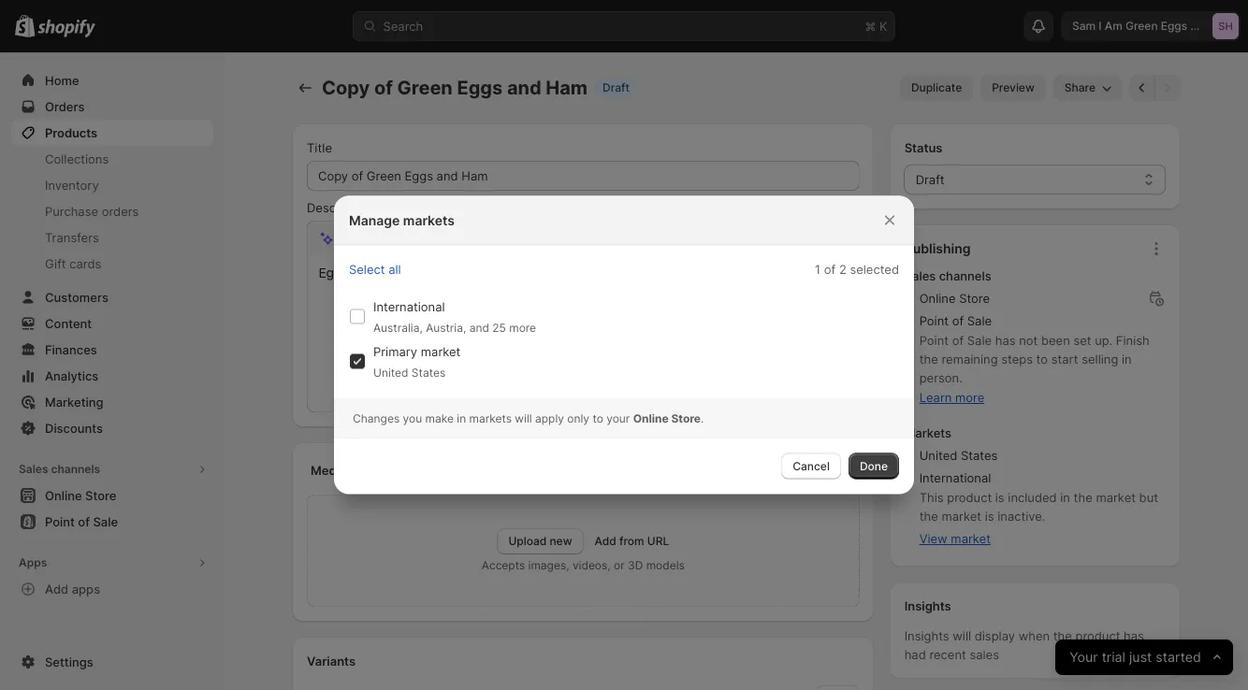 Task type: vqa. For each thing, say whether or not it's contained in the screenshot.
Enter time text box
no



Task type: describe. For each thing, give the bounding box(es) containing it.
steps
[[1002, 352, 1034, 367]]

sale for point of sale has not been set up. finish the remaining steps to start selling in person. learn more
[[968, 334, 992, 348]]

to inside manage markets dialog
[[593, 412, 604, 426]]

add apps
[[45, 582, 100, 597]]

models
[[647, 559, 685, 573]]

orders
[[102, 204, 139, 219]]

description
[[307, 200, 373, 215]]

1
[[816, 263, 821, 277]]

upload
[[509, 535, 547, 549]]

market left but
[[1097, 491, 1137, 506]]

0 vertical spatial channels
[[940, 269, 992, 284]]

states inside the primary market united states
[[412, 366, 446, 380]]

settings link
[[11, 650, 213, 676]]

united states
[[920, 449, 998, 463]]

the inside 'insights will display when the product has had recent sales'
[[1054, 630, 1073, 644]]

apps button
[[11, 551, 213, 577]]

sale for point of sale
[[968, 314, 992, 329]]

in inside manage markets dialog
[[457, 412, 466, 426]]

been
[[1042, 334, 1071, 348]]

view market link
[[920, 530, 991, 549]]

1 of 2 selected
[[816, 263, 900, 277]]

austria,
[[426, 321, 467, 335]]

copy of green eggs and ham
[[322, 76, 588, 99]]

but
[[1140, 491, 1159, 506]]

sales channels inside button
[[19, 463, 100, 477]]

purchase orders
[[45, 204, 139, 219]]

media
[[311, 463, 347, 478]]

collections link
[[11, 146, 213, 172]]

apply
[[536, 412, 565, 426]]

discounts link
[[11, 416, 213, 442]]

1 horizontal spatial online
[[920, 292, 956, 306]]

united inside the primary market united states
[[374, 366, 409, 380]]

manage markets dialog
[[0, 196, 1249, 495]]

products link
[[11, 120, 213, 146]]

channels inside button
[[51, 463, 100, 477]]

upload new
[[509, 535, 573, 549]]

apps
[[19, 557, 47, 570]]

the inside point of sale has not been set up. finish the remaining steps to start selling in person. learn more
[[920, 352, 939, 367]]

apps
[[72, 582, 100, 597]]

international australia, austria, and 25 more
[[374, 300, 537, 335]]

shopify image
[[38, 19, 96, 38]]

this product is included in the market but the market is inactive. view market
[[920, 491, 1159, 547]]

1 vertical spatial united
[[920, 449, 958, 463]]

2
[[840, 263, 847, 277]]

has inside point of sale has not been set up. finish the remaining steps to start selling in person. learn more
[[996, 334, 1016, 348]]

more inside point of sale has not been set up. finish the remaining steps to start selling in person. learn more
[[956, 391, 985, 405]]

accepts images, videos, or 3d models
[[482, 559, 685, 573]]

when
[[1019, 630, 1051, 644]]

this
[[920, 491, 944, 506]]

title
[[307, 140, 332, 155]]

1 horizontal spatial markets
[[470, 412, 512, 426]]

products
[[45, 125, 97, 140]]

market up view market 'link'
[[942, 510, 982, 524]]

0 horizontal spatial markets
[[403, 213, 455, 228]]

done
[[860, 460, 888, 473]]

gift
[[45, 257, 66, 271]]

home
[[45, 73, 79, 88]]

k
[[880, 19, 888, 33]]

accepts
[[482, 559, 525, 573]]

display
[[975, 630, 1016, 644]]

duplicate
[[912, 81, 963, 95]]

manage
[[349, 213, 400, 228]]

draft for status
[[916, 172, 945, 187]]

market right view at right bottom
[[952, 532, 991, 547]]

inactive.
[[998, 510, 1046, 524]]

select all button
[[338, 254, 413, 286]]

online store
[[920, 292, 991, 306]]

select all
[[349, 263, 401, 277]]

markets
[[905, 426, 952, 441]]

all
[[389, 263, 401, 277]]

0 horizontal spatial is
[[986, 510, 995, 524]]

set
[[1074, 334, 1092, 348]]

international for international
[[920, 471, 992, 486]]

view
[[920, 532, 948, 547]]

in inside this product is included in the market but the market is inactive. view market
[[1061, 491, 1071, 506]]

select
[[349, 263, 385, 277]]

status
[[905, 140, 943, 155]]

images,
[[529, 559, 570, 573]]

publishing
[[905, 241, 971, 257]]

only
[[568, 412, 590, 426]]

insights will display when the product has had recent sales
[[905, 630, 1145, 663]]

3d
[[628, 559, 643, 573]]

25
[[493, 321, 506, 335]]

1 horizontal spatial store
[[960, 292, 991, 306]]

copy
[[322, 76, 370, 99]]

transfers
[[45, 230, 99, 245]]

home link
[[11, 67, 213, 94]]

not
[[1020, 334, 1039, 348]]

gift cards
[[45, 257, 101, 271]]

0 vertical spatial sales
[[905, 269, 936, 284]]

eggs
[[457, 76, 503, 99]]

more inside international australia, austria, and 25 more
[[510, 321, 537, 335]]

point of sale has not been set up. finish the remaining steps to start selling in person. learn more
[[920, 334, 1150, 405]]

selling
[[1082, 352, 1119, 367]]

point for point of sale has not been set up. finish the remaining steps to start selling in person. learn more
[[920, 334, 949, 348]]

variants
[[307, 654, 356, 669]]

manage markets
[[349, 213, 455, 228]]

1 vertical spatial states
[[961, 449, 998, 463]]

settings
[[45, 655, 93, 670]]

insights for insights
[[905, 600, 952, 614]]

cancel
[[793, 460, 830, 473]]

point of sale
[[920, 314, 992, 329]]

or
[[614, 559, 625, 573]]



Task type: locate. For each thing, give the bounding box(es) containing it.
0 horizontal spatial to
[[593, 412, 604, 426]]

online inside manage markets dialog
[[634, 412, 669, 426]]

0 vertical spatial and
[[507, 76, 542, 99]]

0 vertical spatial to
[[1037, 352, 1049, 367]]

your
[[607, 412, 630, 426]]

0 horizontal spatial sales
[[19, 463, 48, 477]]

product
[[948, 491, 993, 506], [1076, 630, 1121, 644]]

1 horizontal spatial international
[[920, 471, 992, 486]]

up.
[[1096, 334, 1113, 348]]

more right 25
[[510, 321, 537, 335]]

0 vertical spatial will
[[515, 412, 532, 426]]

2 point from the top
[[920, 334, 949, 348]]

australia,
[[374, 321, 423, 335]]

1 horizontal spatial product
[[1076, 630, 1121, 644]]

green
[[397, 76, 453, 99]]

markets right make
[[470, 412, 512, 426]]

0 horizontal spatial has
[[996, 334, 1016, 348]]

will inside manage markets dialog
[[515, 412, 532, 426]]

more
[[510, 321, 537, 335], [956, 391, 985, 405]]

0 vertical spatial united
[[374, 366, 409, 380]]

preview
[[993, 81, 1035, 95]]

united down markets
[[920, 449, 958, 463]]

1 horizontal spatial sales channels
[[905, 269, 992, 284]]

in down finish on the right
[[1123, 352, 1133, 367]]

search
[[383, 19, 423, 33]]

has inside 'insights will display when the product has had recent sales'
[[1124, 630, 1145, 644]]

1 vertical spatial online
[[634, 412, 669, 426]]

0 vertical spatial online
[[920, 292, 956, 306]]

of right copy
[[374, 76, 393, 99]]

1 horizontal spatial states
[[961, 449, 998, 463]]

1 horizontal spatial channels
[[940, 269, 992, 284]]

of inside point of sale has not been set up. finish the remaining steps to start selling in person. learn more
[[953, 334, 964, 348]]

0 horizontal spatial and
[[470, 321, 490, 335]]

1 vertical spatial store
[[672, 412, 701, 426]]

to inside point of sale has not been set up. finish the remaining steps to start selling in person. learn more
[[1037, 352, 1049, 367]]

point down online store
[[920, 314, 949, 329]]

1 horizontal spatial more
[[956, 391, 985, 405]]

0 vertical spatial sale
[[968, 314, 992, 329]]

draft down status
[[916, 172, 945, 187]]

0 horizontal spatial in
[[457, 412, 466, 426]]

0 horizontal spatial international
[[374, 300, 445, 315]]

1 horizontal spatial will
[[953, 630, 972, 644]]

channels
[[940, 269, 992, 284], [51, 463, 100, 477]]

the right when
[[1054, 630, 1073, 644]]

sales channels
[[905, 269, 992, 284], [19, 463, 100, 477]]

markets
[[403, 213, 455, 228], [470, 412, 512, 426]]

0 vertical spatial international
[[374, 300, 445, 315]]

add apps button
[[11, 577, 213, 603]]

had
[[905, 648, 927, 663]]

international for international australia, austria, and 25 more
[[374, 300, 445, 315]]

of for point of sale has not been set up. finish the remaining steps to start selling in person. learn more
[[953, 334, 964, 348]]

remaining
[[942, 352, 999, 367]]

market
[[421, 345, 461, 360], [1097, 491, 1137, 506], [942, 510, 982, 524], [952, 532, 991, 547]]

0 vertical spatial insights
[[905, 600, 952, 614]]

1 vertical spatial in
[[457, 412, 466, 426]]

is
[[996, 491, 1005, 506], [986, 510, 995, 524]]

0 vertical spatial more
[[510, 321, 537, 335]]

1 horizontal spatial in
[[1061, 491, 1071, 506]]

1 point from the top
[[920, 314, 949, 329]]

of for 1 of 2 selected
[[825, 263, 836, 277]]

1 vertical spatial draft
[[916, 172, 945, 187]]

market inside the primary market united states
[[421, 345, 461, 360]]

0 vertical spatial states
[[412, 366, 446, 380]]

primary
[[374, 345, 418, 360]]

add
[[45, 582, 69, 597]]

international
[[374, 300, 445, 315], [920, 471, 992, 486]]

gift cards link
[[11, 251, 213, 277]]

united
[[374, 366, 409, 380], [920, 449, 958, 463]]

1 insights from the top
[[905, 600, 952, 614]]

channels down discounts
[[51, 463, 100, 477]]

0 horizontal spatial united
[[374, 366, 409, 380]]

2 vertical spatial in
[[1061, 491, 1071, 506]]

0 vertical spatial sales channels
[[905, 269, 992, 284]]

discounts
[[45, 421, 103, 436]]

0 vertical spatial store
[[960, 292, 991, 306]]

1 vertical spatial sales channels
[[19, 463, 100, 477]]

markets right manage
[[403, 213, 455, 228]]

upload new button
[[498, 529, 584, 555]]

done button
[[849, 454, 900, 480]]

learn more link
[[920, 391, 985, 405]]

product inside this product is included in the market but the market is inactive. view market
[[948, 491, 993, 506]]

1 horizontal spatial has
[[1124, 630, 1145, 644]]

1 vertical spatial international
[[920, 471, 992, 486]]

store up "point of sale"
[[960, 292, 991, 306]]

0 horizontal spatial channels
[[51, 463, 100, 477]]

online up "point of sale"
[[920, 292, 956, 306]]

point down "point of sale"
[[920, 334, 949, 348]]

inventory
[[45, 178, 99, 192]]

1 vertical spatial sale
[[968, 334, 992, 348]]

0 horizontal spatial will
[[515, 412, 532, 426]]

1 vertical spatial sales
[[19, 463, 48, 477]]

is up inactive.
[[996, 491, 1005, 506]]

videos,
[[573, 559, 611, 573]]

the
[[920, 352, 939, 367], [1074, 491, 1093, 506], [920, 510, 939, 524], [1054, 630, 1073, 644]]

1 vertical spatial insights
[[905, 630, 950, 644]]

will up recent
[[953, 630, 972, 644]]

1 vertical spatial point
[[920, 334, 949, 348]]

1 sale from the top
[[968, 314, 992, 329]]

states
[[412, 366, 446, 380], [961, 449, 998, 463]]

international down 'united states'
[[920, 471, 992, 486]]

⌘
[[866, 19, 877, 33]]

sale up remaining
[[968, 334, 992, 348]]

0 vertical spatial product
[[948, 491, 993, 506]]

0 horizontal spatial online
[[634, 412, 669, 426]]

0 vertical spatial is
[[996, 491, 1005, 506]]

1 vertical spatial channels
[[51, 463, 100, 477]]

0 horizontal spatial store
[[672, 412, 701, 426]]

online right your
[[634, 412, 669, 426]]

0 vertical spatial draft
[[603, 81, 630, 95]]

in inside point of sale has not been set up. finish the remaining steps to start selling in person. learn more
[[1123, 352, 1133, 367]]

duplicate button
[[901, 75, 974, 101]]

1 vertical spatial markets
[[470, 412, 512, 426]]

the up person. at right
[[920, 352, 939, 367]]

2 insights from the top
[[905, 630, 950, 644]]

sales inside sales channels button
[[19, 463, 48, 477]]

1 horizontal spatial is
[[996, 491, 1005, 506]]

in right included
[[1061, 491, 1071, 506]]

sales channels up online store
[[905, 269, 992, 284]]

finish
[[1117, 334, 1150, 348]]

preview button
[[981, 75, 1047, 101]]

more right learn
[[956, 391, 985, 405]]

is left inactive.
[[986, 510, 995, 524]]

of down "point of sale"
[[953, 334, 964, 348]]

2 horizontal spatial in
[[1123, 352, 1133, 367]]

united down primary
[[374, 366, 409, 380]]

the right included
[[1074, 491, 1093, 506]]

market down the austria,
[[421, 345, 461, 360]]

of for point of sale
[[953, 314, 964, 329]]

0 vertical spatial has
[[996, 334, 1016, 348]]

the down 'this'
[[920, 510, 939, 524]]

1 horizontal spatial united
[[920, 449, 958, 463]]

changes you make in markets will apply only to your online store .
[[353, 412, 704, 426]]

store
[[960, 292, 991, 306], [672, 412, 701, 426]]

will
[[515, 412, 532, 426], [953, 630, 972, 644]]

insights for insights will display when the product has had recent sales
[[905, 630, 950, 644]]

has
[[996, 334, 1016, 348], [1124, 630, 1145, 644]]

sale inside point of sale has not been set up. finish the remaining steps to start selling in person. learn more
[[968, 334, 992, 348]]

store inside manage markets dialog
[[672, 412, 701, 426]]

1 vertical spatial has
[[1124, 630, 1145, 644]]

person.
[[920, 371, 963, 386]]

new
[[550, 535, 573, 549]]

purchase orders link
[[11, 198, 213, 225]]

product right 'this'
[[948, 491, 993, 506]]

point inside point of sale has not been set up. finish the remaining steps to start selling in person. learn more
[[920, 334, 949, 348]]

to
[[1037, 352, 1049, 367], [593, 412, 604, 426]]

and left ham
[[507, 76, 542, 99]]

0 horizontal spatial sales channels
[[19, 463, 100, 477]]

in right make
[[457, 412, 466, 426]]

transfers link
[[11, 225, 213, 251]]

1 vertical spatial will
[[953, 630, 972, 644]]

collections
[[45, 152, 109, 166]]

sale
[[968, 314, 992, 329], [968, 334, 992, 348]]

0 vertical spatial markets
[[403, 213, 455, 228]]

1 horizontal spatial sales
[[905, 269, 936, 284]]

1 vertical spatial more
[[956, 391, 985, 405]]

2 sale from the top
[[968, 334, 992, 348]]

in
[[1123, 352, 1133, 367], [457, 412, 466, 426], [1061, 491, 1071, 506]]

will inside 'insights will display when the product has had recent sales'
[[953, 630, 972, 644]]

of right 1
[[825, 263, 836, 277]]

make
[[426, 412, 454, 426]]

of down online store
[[953, 314, 964, 329]]

channels up online store
[[940, 269, 992, 284]]

insights
[[905, 600, 952, 614], [905, 630, 950, 644]]

and left 25
[[470, 321, 490, 335]]

1 vertical spatial and
[[470, 321, 490, 335]]

included
[[1009, 491, 1058, 506]]

draft
[[603, 81, 630, 95], [916, 172, 945, 187]]

⌘ k
[[866, 19, 888, 33]]

learn
[[920, 391, 952, 405]]

sale down online store
[[968, 314, 992, 329]]

cancel button
[[782, 454, 842, 480]]

and inside international australia, austria, and 25 more
[[470, 321, 490, 335]]

insights inside 'insights will display when the product has had recent sales'
[[905, 630, 950, 644]]

1 vertical spatial is
[[986, 510, 995, 524]]

0 horizontal spatial more
[[510, 321, 537, 335]]

draft for copy of green eggs and ham
[[603, 81, 630, 95]]

selected
[[850, 263, 900, 277]]

0 horizontal spatial states
[[412, 366, 446, 380]]

sales down discounts
[[19, 463, 48, 477]]

will left "apply"
[[515, 412, 532, 426]]

ham
[[546, 76, 588, 99]]

states down primary
[[412, 366, 446, 380]]

1 horizontal spatial draft
[[916, 172, 945, 187]]

.
[[701, 412, 704, 426]]

0 horizontal spatial draft
[[603, 81, 630, 95]]

changes
[[353, 412, 400, 426]]

to right only
[[593, 412, 604, 426]]

you
[[403, 412, 422, 426]]

sales channels down discounts
[[19, 463, 100, 477]]

1 horizontal spatial and
[[507, 76, 542, 99]]

1 horizontal spatial to
[[1037, 352, 1049, 367]]

of for copy of green eggs and ham
[[374, 76, 393, 99]]

product right when
[[1076, 630, 1121, 644]]

1 vertical spatial to
[[593, 412, 604, 426]]

product inside 'insights will display when the product has had recent sales'
[[1076, 630, 1121, 644]]

recent
[[930, 648, 967, 663]]

to left the start
[[1037, 352, 1049, 367]]

of inside manage markets dialog
[[825, 263, 836, 277]]

store right your
[[672, 412, 701, 426]]

point
[[920, 314, 949, 329], [920, 334, 949, 348]]

international inside international australia, austria, and 25 more
[[374, 300, 445, 315]]

1 vertical spatial product
[[1076, 630, 1121, 644]]

international up australia,
[[374, 300, 445, 315]]

draft right ham
[[603, 81, 630, 95]]

0 vertical spatial in
[[1123, 352, 1133, 367]]

primary market united states
[[374, 345, 461, 380]]

of
[[374, 76, 393, 99], [825, 263, 836, 277], [953, 314, 964, 329], [953, 334, 964, 348]]

states down "learn more" link
[[961, 449, 998, 463]]

point for point of sale
[[920, 314, 949, 329]]

0 horizontal spatial product
[[948, 491, 993, 506]]

0 vertical spatial point
[[920, 314, 949, 329]]

sales down publishing
[[905, 269, 936, 284]]



